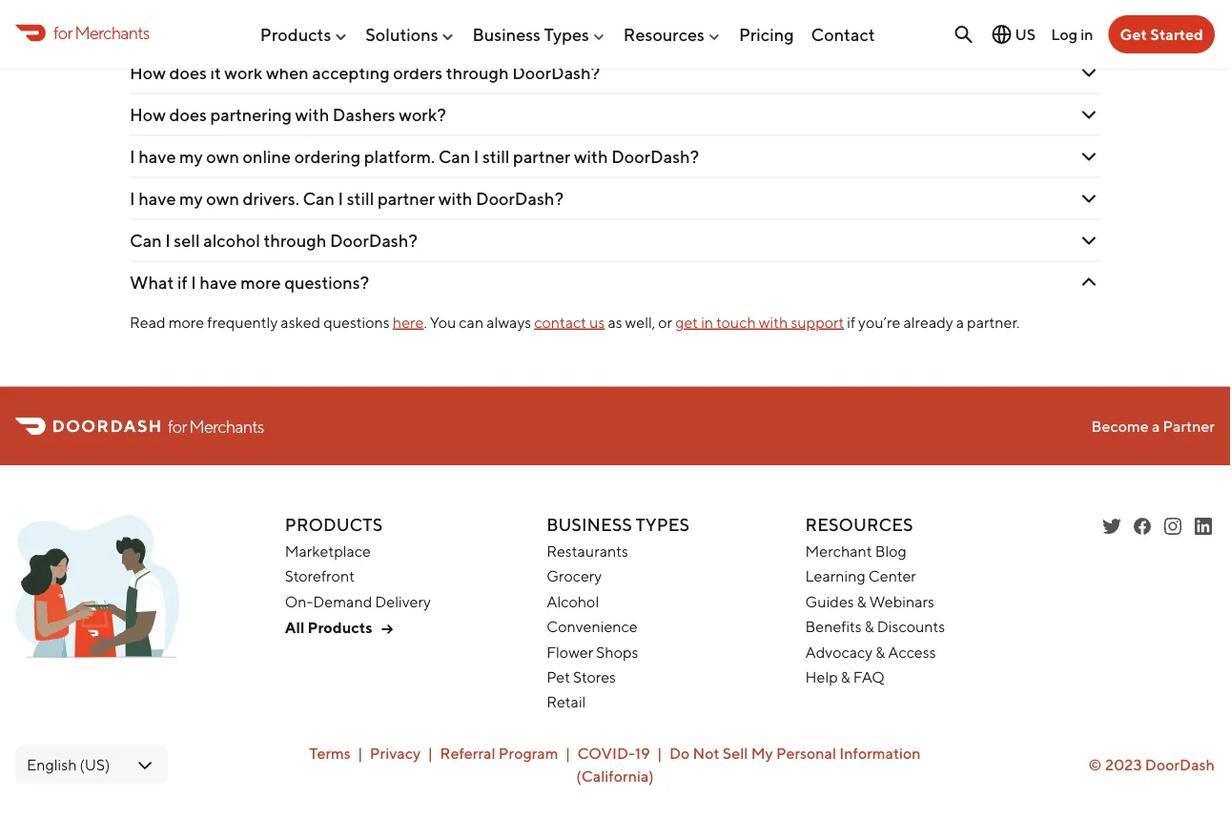 Task type: locate. For each thing, give the bounding box(es) containing it.
resources inside resources merchant blog learning center guides & webinars benefits & discounts advocacy & access help & faq
[[805, 515, 913, 536]]

chevron down image for i have my own drivers. can i still partner with doordash?
[[1077, 188, 1100, 210]]

2 vertical spatial have
[[200, 272, 237, 293]]

alcohol
[[203, 230, 260, 251]]

1 chevron down image from the top
[[1077, 62, 1100, 85]]

get started
[[1120, 25, 1203, 43]]

in right log
[[1081, 25, 1093, 43]]

0 vertical spatial own
[[206, 147, 239, 167]]

types
[[544, 24, 589, 44], [636, 515, 690, 536]]

1 vertical spatial resources
[[805, 515, 913, 536]]

globe line image
[[990, 23, 1013, 46]]

personal
[[776, 744, 836, 762]]

0 vertical spatial resources
[[623, 24, 705, 44]]

1 horizontal spatial through
[[446, 63, 509, 83]]

0 horizontal spatial a
[[956, 313, 964, 332]]

1 vertical spatial merchants
[[189, 416, 264, 437]]

types for business types
[[544, 24, 589, 44]]

guides & webinars link
[[805, 593, 934, 611]]

if left you're
[[847, 313, 855, 332]]

0 vertical spatial does
[[169, 63, 207, 83]]

does left partnering on the left top of the page
[[169, 105, 207, 125]]

4 chevron down image from the top
[[1077, 271, 1100, 294]]

through
[[446, 63, 509, 83], [264, 230, 326, 251]]

own up 'alcohol'
[[206, 189, 239, 209]]

1 horizontal spatial partner
[[513, 147, 571, 167]]

1 vertical spatial types
[[636, 515, 690, 536]]

asked
[[281, 313, 321, 332]]

online
[[243, 147, 291, 167]]

0 horizontal spatial can
[[130, 230, 162, 251]]

referral program link
[[440, 744, 558, 762]]

help & faq link
[[805, 668, 885, 686]]

0 horizontal spatial for merchants
[[53, 22, 149, 43]]

more right read
[[168, 313, 204, 332]]

1 chevron down image from the top
[[1077, 146, 1100, 169]]

when
[[266, 63, 309, 83]]

chevron down image
[[1077, 146, 1100, 169], [1077, 188, 1100, 210]]

1 own from the top
[[206, 147, 239, 167]]

get
[[1120, 25, 1147, 43]]

can
[[459, 313, 484, 332]]

terms link
[[309, 744, 351, 762]]

contact us link
[[534, 313, 605, 332]]

0 horizontal spatial types
[[544, 24, 589, 44]]

flower shops link
[[547, 643, 638, 661]]

marketplace
[[285, 542, 371, 560]]

1 my from the top
[[179, 147, 203, 167]]

my left the online
[[179, 147, 203, 167]]

shops
[[596, 643, 638, 661]]

1 horizontal spatial resources
[[805, 515, 913, 536]]

does
[[169, 63, 207, 83], [169, 105, 207, 125]]

covid-19
[[577, 744, 650, 762]]

0 vertical spatial in
[[1081, 25, 1093, 43]]

have for i have my own online ordering platform. can i still partner with doordash?
[[138, 147, 176, 167]]

retail link
[[547, 693, 586, 712]]

types inside 'business types restaurants grocery alcohol convenience flower shops pet stores retail'
[[636, 515, 690, 536]]

0 vertical spatial business
[[472, 24, 541, 44]]

0 vertical spatial for merchants
[[53, 22, 149, 43]]

privacy link
[[370, 744, 421, 762]]

business types
[[472, 24, 589, 44]]

for merchants
[[53, 22, 149, 43], [168, 416, 264, 437]]

business inside 'business types restaurants grocery alcohol convenience flower shops pet stores retail'
[[547, 515, 632, 536]]

do not sell my personal information (california)
[[576, 744, 921, 785]]

0 vertical spatial for
[[53, 22, 72, 43]]

0 horizontal spatial if
[[177, 272, 187, 293]]

all
[[285, 619, 304, 637]]

0 vertical spatial a
[[956, 313, 964, 332]]

chevron down image
[[1077, 62, 1100, 85], [1077, 104, 1100, 127], [1077, 230, 1100, 252], [1077, 271, 1100, 294]]

1 vertical spatial can
[[303, 189, 335, 209]]

2 chevron down image from the top
[[1077, 104, 1100, 127]]

a right already
[[956, 313, 964, 332]]

1 vertical spatial have
[[138, 189, 176, 209]]

my
[[751, 744, 773, 762]]

2 vertical spatial can
[[130, 230, 162, 251]]

0 horizontal spatial resources
[[623, 24, 705, 44]]

1 horizontal spatial for
[[168, 416, 187, 437]]

faq
[[853, 668, 885, 686]]

have
[[138, 147, 176, 167], [138, 189, 176, 209], [200, 272, 237, 293]]

2 own from the top
[[206, 189, 239, 209]]

business types link
[[472, 16, 606, 52]]

1 vertical spatial for
[[168, 416, 187, 437]]

0 horizontal spatial merchants
[[75, 22, 149, 43]]

2 does from the top
[[169, 105, 207, 125]]

0 vertical spatial still
[[482, 147, 510, 167]]

0 horizontal spatial in
[[701, 313, 713, 332]]

1 how from the top
[[130, 63, 166, 83]]

here link
[[393, 313, 424, 332]]

retail
[[547, 693, 586, 712]]

1 horizontal spatial types
[[636, 515, 690, 536]]

resources merchant blog learning center guides & webinars benefits & discounts advocacy & access help & faq
[[805, 515, 945, 686]]

resources link
[[623, 16, 722, 52]]

a left partner
[[1152, 417, 1160, 435]]

2 vertical spatial products
[[308, 619, 372, 637]]

products down demand
[[308, 619, 372, 637]]

instagram link
[[1161, 515, 1184, 538]]

1 horizontal spatial still
[[482, 147, 510, 167]]

0 vertical spatial have
[[138, 147, 176, 167]]

solutions link
[[365, 16, 455, 52]]

1 horizontal spatial more
[[241, 272, 281, 293]]

1 vertical spatial for merchants
[[168, 416, 264, 437]]

& left faq
[[841, 668, 850, 686]]

3 chevron down image from the top
[[1077, 230, 1100, 252]]

more up frequently on the top of page
[[241, 272, 281, 293]]

become a partner
[[1091, 417, 1215, 435]]

2023
[[1105, 756, 1142, 774]]

business inside business types link
[[472, 24, 541, 44]]

0 vertical spatial chevron down image
[[1077, 146, 1100, 169]]

own left the online
[[206, 147, 239, 167]]

for merchants link
[[15, 20, 149, 46]]

partner.
[[967, 313, 1020, 332]]

1 horizontal spatial a
[[1152, 417, 1160, 435]]

1 horizontal spatial if
[[847, 313, 855, 332]]

storefront
[[285, 568, 355, 586]]

0 vertical spatial through
[[446, 63, 509, 83]]

0 vertical spatial my
[[179, 147, 203, 167]]

if right what
[[177, 272, 187, 293]]

pet
[[547, 668, 570, 686]]

0 horizontal spatial more
[[168, 313, 204, 332]]

products up when
[[260, 24, 331, 44]]

1 vertical spatial partner
[[378, 189, 435, 209]]

2 how from the top
[[130, 105, 166, 125]]

can down ordering
[[303, 189, 335, 209]]

in right 'get' on the top right
[[701, 313, 713, 332]]

1 horizontal spatial business
[[547, 515, 632, 536]]

sell
[[174, 230, 200, 251]]

1 vertical spatial in
[[701, 313, 713, 332]]

in
[[1081, 25, 1093, 43], [701, 313, 713, 332]]

does for it
[[169, 63, 207, 83]]

2 chevron down image from the top
[[1077, 188, 1100, 210]]

&
[[857, 593, 866, 611], [865, 618, 874, 636], [875, 643, 885, 661], [841, 668, 850, 686]]

1 vertical spatial still
[[347, 189, 374, 209]]

products up marketplace link
[[285, 515, 383, 536]]

doordash link
[[1145, 756, 1215, 774]]

contact link
[[811, 16, 875, 52]]

become a partner link
[[1091, 417, 1215, 435]]

you
[[430, 313, 456, 332]]

grocery
[[547, 568, 602, 586]]

resources for resources merchant blog learning center guides & webinars benefits & discounts advocacy & access help & faq
[[805, 515, 913, 536]]

for
[[53, 22, 72, 43], [168, 416, 187, 437]]

support
[[791, 313, 844, 332]]

0 vertical spatial types
[[544, 24, 589, 44]]

1 vertical spatial more
[[168, 313, 204, 332]]

can down work?
[[438, 147, 470, 167]]

have for i have my own drivers. can i still partner with doordash?
[[138, 189, 176, 209]]

1 horizontal spatial for merchants
[[168, 416, 264, 437]]

0 vertical spatial merchants
[[75, 22, 149, 43]]

chevron down image for what if i have more questions?
[[1077, 271, 1100, 294]]

doordash for merchants image
[[15, 515, 179, 669]]

you're
[[858, 313, 900, 332]]

1 vertical spatial how
[[130, 105, 166, 125]]

1 does from the top
[[169, 63, 207, 83]]

us
[[589, 313, 605, 332]]

with
[[295, 105, 329, 125], [574, 147, 608, 167], [438, 189, 472, 209], [759, 313, 788, 332]]

doordash?
[[512, 63, 600, 83], [611, 147, 699, 167], [476, 189, 564, 209], [330, 230, 418, 251]]

my up sell
[[179, 189, 203, 209]]

twitter image
[[1100, 515, 1123, 538]]

types for business types restaurants grocery alcohol convenience flower shops pet stores retail
[[636, 515, 690, 536]]

0 vertical spatial partner
[[513, 147, 571, 167]]

through right orders
[[446, 63, 509, 83]]

can left sell
[[130, 230, 162, 251]]

1 vertical spatial does
[[169, 105, 207, 125]]

marketplace storefront on-demand delivery
[[285, 542, 431, 611]]

1 horizontal spatial in
[[1081, 25, 1093, 43]]

center
[[868, 568, 916, 586]]

1 vertical spatial through
[[264, 230, 326, 251]]

discounts
[[877, 618, 945, 636]]

grocery link
[[547, 568, 602, 586]]

1 vertical spatial my
[[179, 189, 203, 209]]

blog
[[875, 542, 907, 560]]

0 vertical spatial can
[[438, 147, 470, 167]]

contact
[[811, 24, 875, 44]]

not
[[693, 744, 720, 762]]

0 horizontal spatial business
[[472, 24, 541, 44]]

a
[[956, 313, 964, 332], [1152, 417, 1160, 435]]

1 vertical spatial business
[[547, 515, 632, 536]]

through down drivers.
[[264, 230, 326, 251]]

1 vertical spatial chevron down image
[[1077, 188, 1100, 210]]

here
[[393, 313, 424, 332]]

2 my from the top
[[179, 189, 203, 209]]

as
[[608, 313, 622, 332]]

does left it
[[169, 63, 207, 83]]

my for drivers.
[[179, 189, 203, 209]]

0 vertical spatial if
[[177, 272, 187, 293]]

1 vertical spatial if
[[847, 313, 855, 332]]

0 vertical spatial how
[[130, 63, 166, 83]]

1 vertical spatial own
[[206, 189, 239, 209]]

i have my own online ordering platform. can i still partner with doordash?
[[130, 147, 699, 167]]



Task type: vqa. For each thing, say whether or not it's contained in the screenshot.
online OWN
yes



Task type: describe. For each thing, give the bounding box(es) containing it.
it
[[210, 63, 221, 83]]

already
[[903, 313, 953, 332]]

program
[[498, 744, 558, 762]]

solutions
[[365, 24, 438, 44]]

stores
[[573, 668, 616, 686]]

referral
[[440, 744, 495, 762]]

1 horizontal spatial merchants
[[189, 416, 264, 437]]

read more frequently asked questions here . you can always contact us as well, or get in touch with support if you're already a partner.
[[130, 313, 1025, 332]]

delivery
[[375, 593, 431, 611]]

advocacy & access link
[[805, 643, 936, 661]]

drivers.
[[243, 189, 299, 209]]

get
[[675, 313, 698, 332]]

1 vertical spatial a
[[1152, 417, 1160, 435]]

privacy
[[370, 744, 421, 762]]

help
[[805, 668, 838, 686]]

partner
[[1163, 417, 1215, 435]]

2 horizontal spatial can
[[438, 147, 470, 167]]

linkedin image
[[1192, 515, 1215, 538]]

own for drivers.
[[206, 189, 239, 209]]

webinars
[[869, 593, 934, 611]]

business for business types restaurants grocery alcohol convenience flower shops pet stores retail
[[547, 515, 632, 536]]

pricing
[[739, 24, 794, 44]]

storefront link
[[285, 568, 355, 586]]

1 horizontal spatial can
[[303, 189, 335, 209]]

alcohol
[[547, 593, 599, 611]]

convenience link
[[547, 618, 638, 636]]

accepting
[[312, 63, 390, 83]]

partnering
[[210, 105, 292, 125]]

become
[[1091, 417, 1149, 435]]

linkedin link
[[1192, 515, 1215, 538]]

contact
[[534, 313, 586, 332]]

doordash
[[1145, 756, 1215, 774]]

& down learning center 'link'
[[857, 593, 866, 611]]

instagram image
[[1161, 515, 1184, 538]]

advocacy
[[805, 643, 873, 661]]

own for online
[[206, 147, 239, 167]]

products link
[[260, 16, 348, 52]]

learning
[[805, 568, 866, 586]]

benefits & discounts link
[[805, 618, 945, 636]]

log in
[[1051, 25, 1093, 43]]

©
[[1088, 756, 1102, 774]]

log in link
[[1051, 25, 1093, 43]]

questions
[[323, 313, 390, 332]]

0 horizontal spatial partner
[[378, 189, 435, 209]]

twitter link
[[1100, 515, 1123, 538]]

0 vertical spatial products
[[260, 24, 331, 44]]

covid-
[[577, 744, 635, 762]]

restaurants
[[547, 542, 628, 560]]

access
[[888, 643, 936, 661]]

referral program
[[440, 744, 558, 762]]

alcohol link
[[547, 593, 599, 611]]

orders
[[393, 63, 443, 83]]

frequently
[[207, 313, 278, 332]]

dashers
[[333, 105, 395, 125]]

on-demand delivery link
[[285, 593, 431, 611]]

business for business types
[[472, 24, 541, 44]]

how does partnering with dashers work?
[[130, 105, 446, 125]]

demand
[[313, 593, 372, 611]]

platform.
[[364, 147, 435, 167]]

covid-19 link
[[577, 744, 650, 762]]

do
[[669, 744, 690, 762]]

or
[[658, 313, 672, 332]]

business types restaurants grocery alcohol convenience flower shops pet stores retail
[[547, 515, 690, 712]]

merchant blog link
[[805, 542, 907, 560]]

0 horizontal spatial through
[[264, 230, 326, 251]]

0 horizontal spatial for
[[53, 22, 72, 43]]

on-
[[285, 593, 313, 611]]

1 vertical spatial products
[[285, 515, 383, 536]]

restaurants link
[[547, 542, 628, 560]]

& down "guides & webinars" link
[[865, 618, 874, 636]]

questions?
[[284, 272, 369, 293]]

how for how does it work when accepting orders through doordash?
[[130, 63, 166, 83]]

started
[[1150, 25, 1203, 43]]

marketplace link
[[285, 542, 371, 560]]

facebook link
[[1131, 515, 1154, 538]]

work?
[[399, 105, 446, 125]]

19
[[635, 744, 650, 762]]

.
[[424, 313, 427, 332]]

chevron down image for can i sell alcohol through doordash?
[[1077, 230, 1100, 252]]

facebook image
[[1131, 515, 1154, 538]]

get in touch with support link
[[675, 313, 844, 332]]

information
[[839, 744, 921, 762]]

chevron down image for i have my own online ordering platform. can i still partner with doordash?
[[1077, 146, 1100, 169]]

touch
[[716, 313, 756, 332]]

0 horizontal spatial still
[[347, 189, 374, 209]]

us
[[1015, 25, 1036, 43]]

& down 'benefits & discounts' link
[[875, 643, 885, 661]]

does for partnering
[[169, 105, 207, 125]]

chevron down image for how does partnering with dashers work?
[[1077, 104, 1100, 127]]

read
[[130, 313, 166, 332]]

resources for resources
[[623, 24, 705, 44]]

how for how does partnering with dashers work?
[[130, 105, 166, 125]]

do not sell my personal information (california) link
[[576, 744, 921, 785]]

convenience
[[547, 618, 638, 636]]

all products
[[285, 619, 372, 637]]

pet stores link
[[547, 668, 616, 686]]

guides
[[805, 593, 854, 611]]

arrow right image
[[375, 618, 398, 641]]

always
[[487, 313, 531, 332]]

0 vertical spatial more
[[241, 272, 281, 293]]

my for online
[[179, 147, 203, 167]]

terms
[[309, 744, 351, 762]]

merchant
[[805, 542, 872, 560]]

chevron down image for how does it work when accepting orders through doordash?
[[1077, 62, 1100, 85]]



